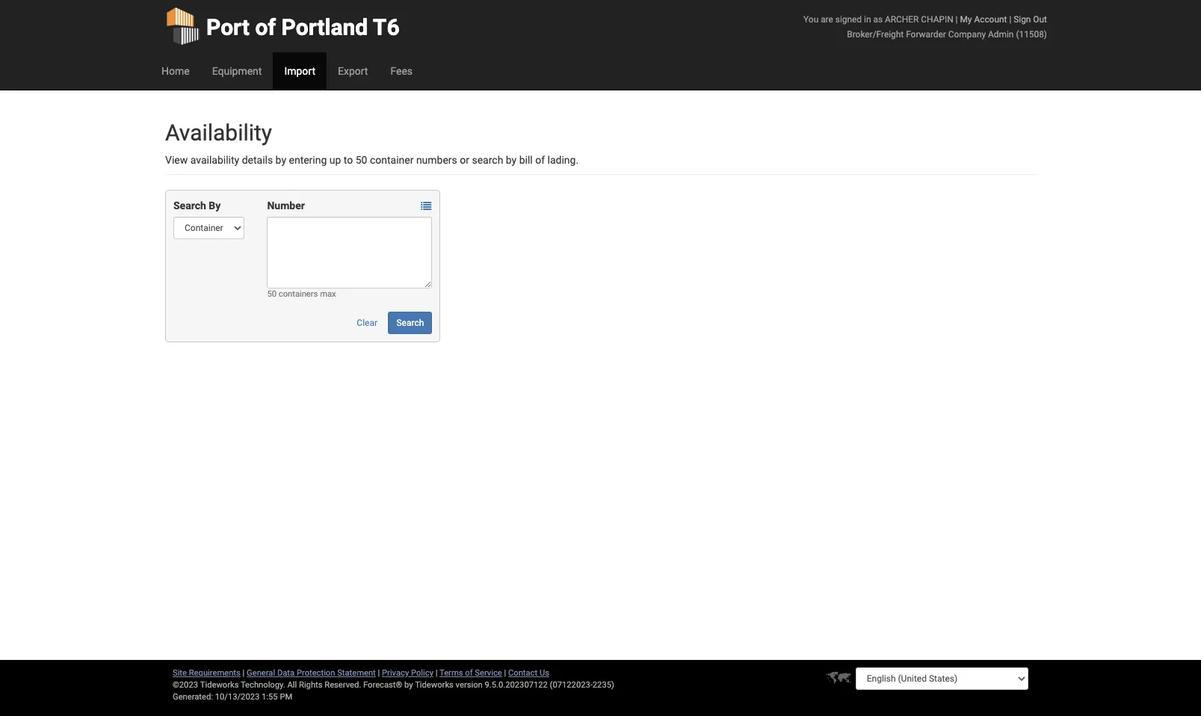 Task type: describe. For each thing, give the bounding box(es) containing it.
by inside site requirements | general data protection statement | privacy policy | terms of service | contact us ©2023 tideworks technology. all rights reserved. forecast® by tideworks version 9.5.0.202307122 (07122023-2235) generated: 10/13/2023 1:55 pm
[[404, 680, 413, 690]]

to
[[344, 154, 353, 166]]

sign
[[1014, 14, 1031, 25]]

contact
[[508, 668, 538, 678]]

terms of service link
[[440, 668, 502, 678]]

export button
[[327, 52, 379, 90]]

of inside site requirements | general data protection statement | privacy policy | terms of service | contact us ©2023 tideworks technology. all rights reserved. forecast® by tideworks version 9.5.0.202307122 (07122023-2235) generated: 10/13/2023 1:55 pm
[[465, 668, 473, 678]]

availability
[[190, 154, 239, 166]]

or
[[460, 154, 470, 166]]

2 horizontal spatial by
[[506, 154, 517, 166]]

my account link
[[960, 14, 1007, 25]]

0 horizontal spatial by
[[276, 154, 286, 166]]

site requirements | general data protection statement | privacy policy | terms of service | contact us ©2023 tideworks technology. all rights reserved. forecast® by tideworks version 9.5.0.202307122 (07122023-2235) generated: 10/13/2023 1:55 pm
[[173, 668, 614, 702]]

company
[[949, 29, 986, 40]]

are
[[821, 14, 833, 25]]

in
[[864, 14, 871, 25]]

technology.
[[241, 680, 285, 690]]

clear
[[357, 318, 378, 328]]

search for search by
[[173, 200, 206, 212]]

generated:
[[173, 692, 213, 702]]

reserved.
[[325, 680, 361, 690]]

version
[[456, 680, 483, 690]]

data
[[277, 668, 295, 678]]

up
[[330, 154, 341, 166]]

tideworks
[[415, 680, 454, 690]]

9.5.0.202307122
[[485, 680, 548, 690]]

2235)
[[593, 680, 614, 690]]

as
[[873, 14, 883, 25]]

privacy
[[382, 668, 409, 678]]

statement
[[337, 668, 376, 678]]

show list image
[[421, 201, 432, 212]]

container
[[370, 154, 414, 166]]

pm
[[280, 692, 292, 702]]

equipment
[[212, 65, 262, 77]]

forecast®
[[363, 680, 402, 690]]

| up "9.5.0.202307122"
[[504, 668, 506, 678]]

archer
[[885, 14, 919, 25]]

general
[[247, 668, 275, 678]]

sign out link
[[1014, 14, 1047, 25]]

fees
[[391, 65, 413, 77]]

home
[[161, 65, 190, 77]]

policy
[[411, 668, 434, 678]]

requirements
[[189, 668, 241, 678]]

©2023 tideworks
[[173, 680, 239, 690]]

port of portland t6 link
[[165, 0, 400, 52]]

my
[[960, 14, 972, 25]]

2 horizontal spatial of
[[535, 154, 545, 166]]

protection
[[297, 668, 335, 678]]

t6
[[373, 14, 400, 40]]

1:55
[[262, 692, 278, 702]]



Task type: locate. For each thing, give the bounding box(es) containing it.
bill
[[519, 154, 533, 166]]

50 containers max
[[267, 289, 336, 299]]

export
[[338, 65, 368, 77]]

by
[[209, 200, 221, 212]]

| left my
[[956, 14, 958, 25]]

home button
[[150, 52, 201, 90]]

1 vertical spatial search
[[397, 318, 424, 328]]

by down privacy policy "link"
[[404, 680, 413, 690]]

by left the bill
[[506, 154, 517, 166]]

of up version
[[465, 668, 473, 678]]

0 horizontal spatial search
[[173, 200, 206, 212]]

1 horizontal spatial 50
[[356, 154, 367, 166]]

general data protection statement link
[[247, 668, 376, 678]]

of
[[255, 14, 276, 40], [535, 154, 545, 166], [465, 668, 473, 678]]

site
[[173, 668, 187, 678]]

| up tideworks
[[436, 668, 438, 678]]

50
[[356, 154, 367, 166], [267, 289, 277, 299]]

clear button
[[349, 312, 386, 334]]

50 left containers
[[267, 289, 277, 299]]

(11508)
[[1016, 29, 1047, 40]]

import button
[[273, 52, 327, 90]]

search inside button
[[397, 318, 424, 328]]

numbers
[[416, 154, 457, 166]]

import
[[284, 65, 315, 77]]

search left "by"
[[173, 200, 206, 212]]

broker/freight
[[847, 29, 904, 40]]

out
[[1033, 14, 1047, 25]]

search right clear button
[[397, 318, 424, 328]]

of right the bill
[[535, 154, 545, 166]]

search by
[[173, 200, 221, 212]]

0 vertical spatial of
[[255, 14, 276, 40]]

1 horizontal spatial by
[[404, 680, 413, 690]]

admin
[[988, 29, 1014, 40]]

port of portland t6
[[206, 14, 400, 40]]

number
[[267, 200, 305, 212]]

chapin
[[921, 14, 954, 25]]

forwarder
[[906, 29, 946, 40]]

| left 'sign'
[[1010, 14, 1012, 25]]

1 vertical spatial of
[[535, 154, 545, 166]]

fees button
[[379, 52, 424, 90]]

0 horizontal spatial of
[[255, 14, 276, 40]]

equipment button
[[201, 52, 273, 90]]

containers
[[279, 289, 318, 299]]

us
[[540, 668, 549, 678]]

you are signed in as archer chapin | my account | sign out broker/freight forwarder company admin (11508)
[[804, 14, 1047, 40]]

view
[[165, 154, 188, 166]]

availability
[[165, 120, 272, 146]]

privacy policy link
[[382, 668, 434, 678]]

rights
[[299, 680, 323, 690]]

search
[[472, 154, 503, 166]]

service
[[475, 668, 502, 678]]

by
[[276, 154, 286, 166], [506, 154, 517, 166], [404, 680, 413, 690]]

view availability details by entering up to 50 container numbers or search by bill of lading.
[[165, 154, 579, 166]]

max
[[320, 289, 336, 299]]

of right port
[[255, 14, 276, 40]]

all
[[287, 680, 297, 690]]

| left general
[[243, 668, 245, 678]]

1 horizontal spatial search
[[397, 318, 424, 328]]

port
[[206, 14, 250, 40]]

| up forecast®
[[378, 668, 380, 678]]

10/13/2023
[[215, 692, 260, 702]]

by right details
[[276, 154, 286, 166]]

terms
[[440, 668, 463, 678]]

search
[[173, 200, 206, 212], [397, 318, 424, 328]]

0 vertical spatial search
[[173, 200, 206, 212]]

details
[[242, 154, 273, 166]]

account
[[974, 14, 1007, 25]]

0 vertical spatial 50
[[356, 154, 367, 166]]

search for search
[[397, 318, 424, 328]]

(07122023-
[[550, 680, 593, 690]]

lading.
[[548, 154, 579, 166]]

0 horizontal spatial 50
[[267, 289, 277, 299]]

entering
[[289, 154, 327, 166]]

1 vertical spatial 50
[[267, 289, 277, 299]]

|
[[956, 14, 958, 25], [1010, 14, 1012, 25], [243, 668, 245, 678], [378, 668, 380, 678], [436, 668, 438, 678], [504, 668, 506, 678]]

Number text field
[[267, 217, 432, 289]]

2 vertical spatial of
[[465, 668, 473, 678]]

1 horizontal spatial of
[[465, 668, 473, 678]]

search button
[[388, 312, 432, 334]]

site requirements link
[[173, 668, 241, 678]]

contact us link
[[508, 668, 549, 678]]

portland
[[282, 14, 368, 40]]

signed
[[836, 14, 862, 25]]

you
[[804, 14, 819, 25]]

50 right to
[[356, 154, 367, 166]]



Task type: vqa. For each thing, say whether or not it's contained in the screenshot.
Site Requirements | General Data Protection Statement | Privacy Policy | Terms of Service | Contact Us ©2023 Tideworks Technology. All Rights Reserved. Forecast® by Tideworks version 9.5.0.202307122 (07122023-2235) Generated: 10/13/2023 12:36 PM
no



